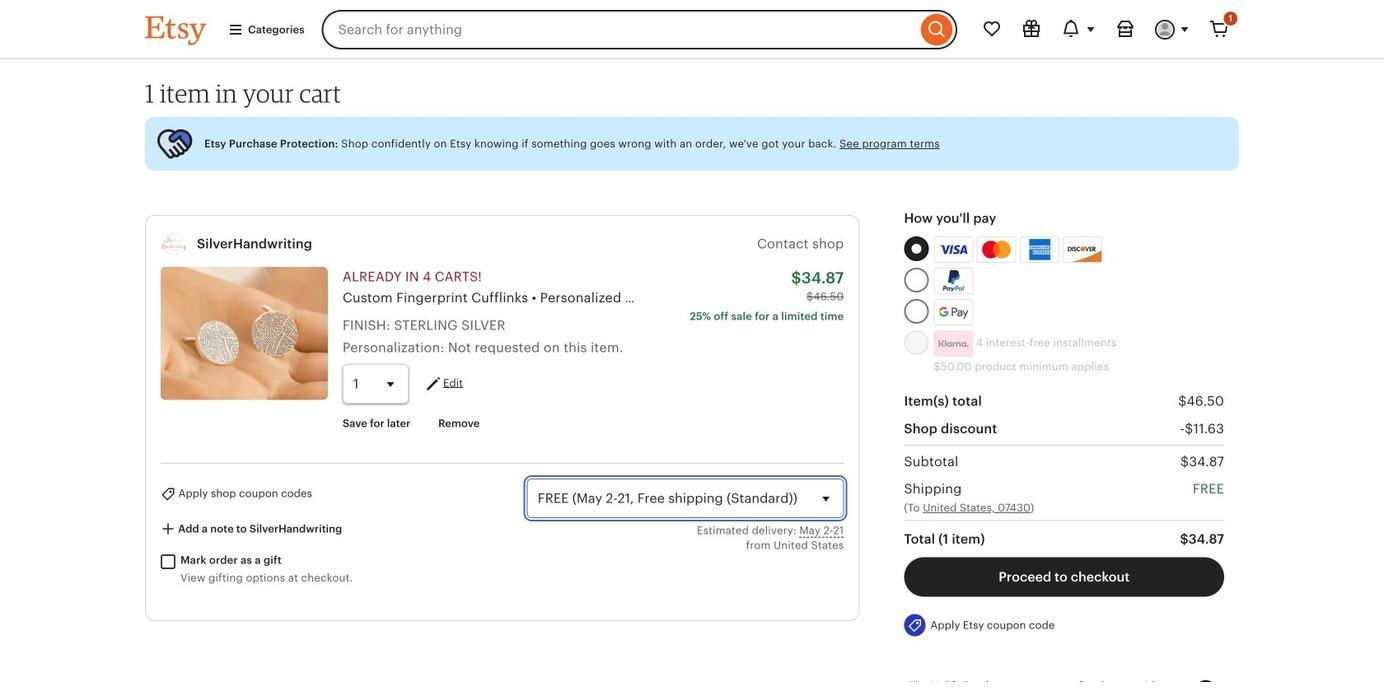 Task type: describe. For each thing, give the bounding box(es) containing it.
custom fingerprint cufflinks • personalized gift for dad • wedding gift for husband • memorial gift • actual fingerprint cuff links • cm28 image
[[161, 267, 328, 400]]



Task type: vqa. For each thing, say whether or not it's contained in the screenshot.
Buy corresponding to Buy it now
no



Task type: locate. For each thing, give the bounding box(es) containing it.
uplift fund image
[[1173, 679, 1219, 682]]

banner
[[115, 0, 1269, 59]]

None search field
[[322, 10, 957, 49]]

silverhandwriting image
[[161, 231, 187, 257]]

Search for anything text field
[[322, 10, 917, 49]]



